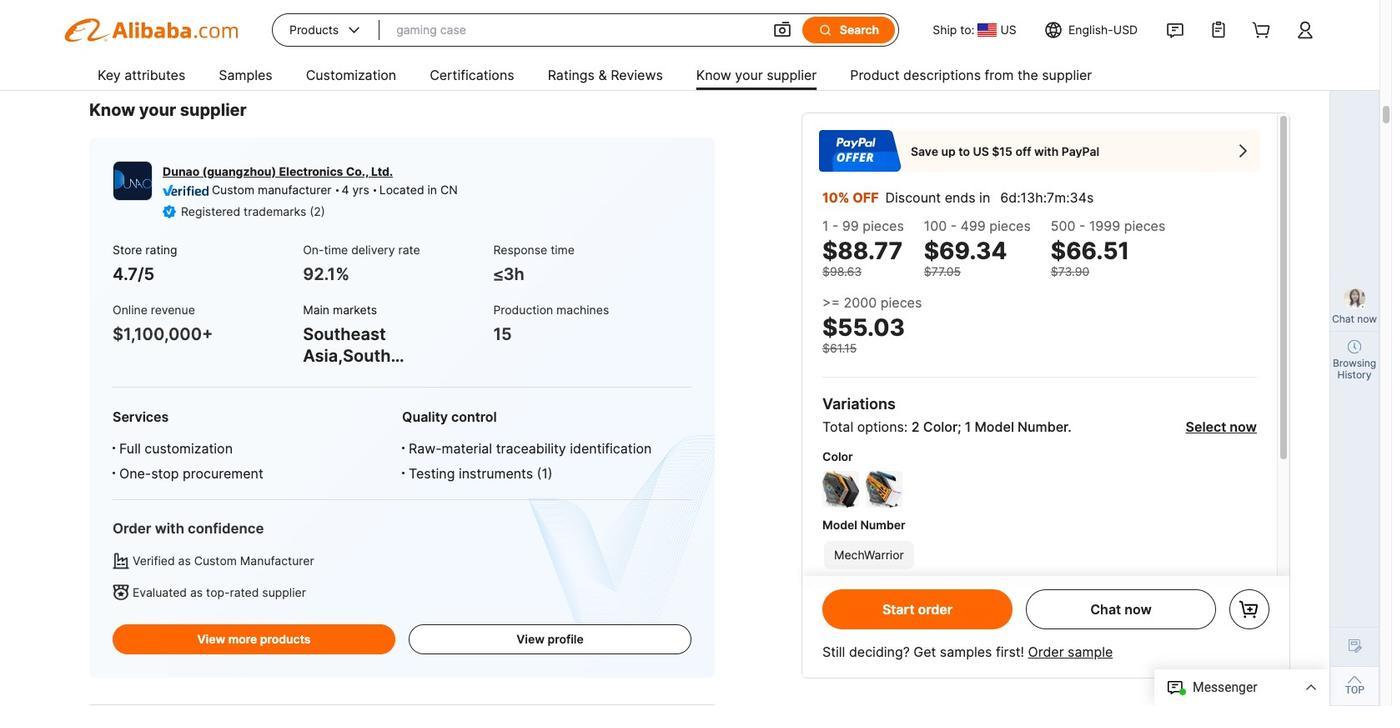 Task type: locate. For each thing, give the bounding box(es) containing it.
(2)
[[310, 205, 325, 219]]

1 vertical spatial with
[[155, 521, 184, 538]]

up
[[942, 144, 956, 158]]

know inside "link"
[[697, 67, 732, 83]]

0 vertical spatial model
[[975, 419, 1015, 436]]

$69.34
[[925, 237, 1008, 265]]

in
[[428, 183, 437, 197], [980, 189, 991, 206]]

with right off at the top of the page
[[1035, 144, 1059, 158]]

view left more
[[197, 633, 225, 647]]


[[346, 22, 363, 38]]

response time ≤3h
[[494, 243, 575, 285]]

0 horizontal spatial chat now
[[1091, 602, 1152, 618]]

custom
[[212, 183, 255, 197], [194, 554, 237, 569]]

time up 92.1%
[[324, 243, 348, 257]]

0 horizontal spatial your
[[139, 100, 176, 120]]

1 right ;
[[965, 419, 972, 436]]

- left 99
[[833, 218, 839, 235]]

2 right 1 button
[[173, 23, 180, 37]]

1 left 99
[[823, 218, 829, 235]]

- right 500
[[1080, 218, 1086, 235]]

- for $88.77
[[833, 218, 839, 235]]

know your supplier link
[[697, 60, 817, 93]]

america,north
[[303, 367, 422, 388]]

1 vertical spatial chat now
[[1091, 602, 1152, 618]]

10% off discount ends in
[[823, 189, 991, 206]]

1 horizontal spatial model
[[975, 419, 1015, 436]]

0 horizontal spatial -
[[833, 218, 839, 235]]

key
[[98, 67, 121, 83]]

1 button
[[124, 15, 154, 45]]

know your supplier down attributes
[[89, 100, 247, 120]]

your
[[736, 67, 763, 83], [139, 100, 176, 120]]

time inside response time ≤3h
[[551, 243, 575, 257]]

100 - 499 pieces $69.34 $77.05
[[925, 218, 1031, 279]]

pieces inside >= 2000 pieces $55.03 $61.15
[[881, 295, 922, 311]]

- inside 1 - 99 pieces $88.77 $98.63
[[833, 218, 839, 235]]

0 horizontal spatial view
[[197, 633, 225, 647]]

ratings
[[548, 67, 595, 83]]

0 vertical spatial us
[[1001, 23, 1017, 37]]

0 horizontal spatial 1
[[137, 23, 142, 37]]

1 - from the left
[[833, 218, 839, 235]]

2 right the options:
[[912, 419, 920, 436]]

order right the 'first!' at the bottom right of the page
[[1029, 644, 1065, 661]]

0 horizontal spatial now
[[1125, 602, 1152, 618]]

ltd.
[[371, 165, 393, 179]]

0 horizontal spatial know
[[89, 100, 135, 120]]

92.1%
[[303, 265, 350, 285]]

- inside 500 - 1999 pieces $66.51 $73.90
[[1080, 218, 1086, 235]]

1 horizontal spatial -
[[951, 218, 957, 235]]

2 view from the left
[[517, 633, 545, 647]]

1 horizontal spatial with
[[1035, 144, 1059, 158]]

1 horizontal spatial in
[[980, 189, 991, 206]]

3
[[209, 23, 217, 37]]

0 horizontal spatial model
[[823, 518, 858, 532]]

view more products link
[[113, 625, 396, 655]]

us right to:
[[1001, 23, 1017, 37]]

1 vertical spatial chat
[[1091, 602, 1122, 618]]

0 vertical spatial your
[[736, 67, 763, 83]]

-
[[833, 218, 839, 235], [951, 218, 957, 235], [1080, 218, 1086, 235]]

0 horizontal spatial 2
[[173, 23, 180, 37]]

model up mechwarrior
[[823, 518, 858, 532]]

know right reviews
[[697, 67, 732, 83]]

- right "100"
[[951, 218, 957, 235]]

us right to
[[973, 144, 990, 158]]

0 horizontal spatial with
[[155, 521, 184, 538]]

0 horizontal spatial in
[[428, 183, 437, 197]]

1 vertical spatial 1
[[823, 218, 829, 235]]

1 inside 1 button
[[137, 23, 142, 37]]

&
[[599, 67, 607, 83]]

know down key
[[89, 100, 135, 120]]

chat up browsing
[[1333, 313, 1355, 325]]

chat now up browsing
[[1333, 313, 1378, 325]]

2 vertical spatial now
[[1125, 602, 1152, 618]]

1 horizontal spatial number
[[1018, 419, 1068, 436]]

registered
[[181, 205, 241, 219]]

0 horizontal spatial know your supplier
[[89, 100, 247, 120]]

revenue
[[151, 303, 195, 317]]

yrs
[[353, 183, 370, 197]]

0 vertical spatial now
[[1358, 313, 1378, 325]]

1 horizontal spatial chat
[[1333, 313, 1355, 325]]

2 time from the left
[[551, 243, 575, 257]]

0 vertical spatial with
[[1035, 144, 1059, 158]]

with
[[1035, 144, 1059, 158], [155, 521, 184, 538]]

2
[[173, 23, 180, 37], [912, 419, 920, 436]]

as for evaluated
[[190, 586, 203, 600]]

1 for 1 - 99 pieces $88.77 $98.63
[[823, 218, 829, 235]]

1 horizontal spatial time
[[551, 243, 575, 257]]

chat inside button
[[1091, 602, 1122, 618]]

custom manufacturer
[[212, 183, 332, 197]]

main
[[303, 303, 330, 317]]

as right verified
[[178, 554, 191, 569]]

key attributes
[[98, 67, 186, 83]]

to:
[[961, 23, 975, 37]]

;
[[958, 419, 962, 436]]

1 vertical spatial know your supplier
[[89, 100, 247, 120]]

2 horizontal spatial 1
[[965, 419, 972, 436]]

response
[[494, 243, 548, 257]]

34
[[1070, 189, 1087, 206]]

1 horizontal spatial 2
[[912, 419, 920, 436]]

0 vertical spatial as
[[178, 554, 191, 569]]

pieces up $88.77
[[863, 218, 904, 235]]

profile
[[548, 633, 584, 647]]

0 horizontal spatial chat
[[1091, 602, 1122, 618]]

in left 6
[[980, 189, 991, 206]]

time right response
[[551, 243, 575, 257]]

pieces down the d:
[[990, 218, 1031, 235]]

chat
[[1333, 313, 1355, 325], [1091, 602, 1122, 618]]

4
[[342, 183, 349, 197]]

time inside on-time delivery rate 92.1%
[[324, 243, 348, 257]]

0 horizontal spatial number
[[861, 518, 906, 532]]

1 horizontal spatial us
[[1001, 23, 1017, 37]]

details
[[895, 666, 944, 684]]

machines
[[557, 303, 609, 317]]

pieces inside 1 - 99 pieces $88.77 $98.63
[[863, 218, 904, 235]]

d:
[[1009, 189, 1021, 206]]

pieces right 1999
[[1125, 218, 1166, 235]]

view left profile
[[517, 633, 545, 647]]

number up mechwarrior
[[861, 518, 906, 532]]

4 yrs
[[342, 183, 370, 197]]

from
[[985, 67, 1014, 83]]

13
[[1021, 189, 1036, 206]]

color right the options:
[[924, 419, 958, 436]]

located
[[380, 183, 424, 197]]

pieces right 2000
[[881, 295, 922, 311]]

chat now up sample
[[1091, 602, 1152, 618]]

1 horizontal spatial know your supplier
[[697, 67, 817, 83]]

0 vertical spatial color
[[924, 419, 958, 436]]

time
[[324, 243, 348, 257], [551, 243, 575, 257]]

1 horizontal spatial 1
[[823, 218, 829, 235]]

verified as custom manufacturer
[[133, 554, 314, 569]]

view more products
[[197, 633, 311, 647]]

total
[[823, 419, 854, 436]]

1 time from the left
[[324, 243, 348, 257]]

1 horizontal spatial order
[[1029, 644, 1065, 661]]

asia,south
[[303, 346, 391, 366]]

supplier right the on the top right of page
[[1043, 67, 1093, 83]]

1 left 2 button
[[137, 23, 142, 37]]

0 vertical spatial 2
[[173, 23, 180, 37]]

custom up top- on the bottom of the page
[[194, 554, 237, 569]]

quality control
[[402, 409, 497, 426]]

customization
[[145, 441, 233, 458]]

certifications link
[[430, 60, 515, 93]]

chat up sample
[[1091, 602, 1122, 618]]

0 vertical spatial order
[[113, 521, 151, 538]]

supplier down 
[[767, 67, 817, 83]]

in left cn
[[428, 183, 437, 197]]

0 horizontal spatial time
[[324, 243, 348, 257]]

delivery
[[351, 243, 395, 257]]

on-
[[303, 243, 324, 257]]

99
[[843, 218, 859, 235]]

1 vertical spatial number
[[861, 518, 906, 532]]

view
[[197, 633, 225, 647], [517, 633, 545, 647]]

0 horizontal spatial color
[[823, 450, 853, 464]]

pieces inside 100 - 499 pieces $69.34 $77.05
[[990, 218, 1031, 235]]

1 inside 1 - 99 pieces $88.77 $98.63
[[823, 218, 829, 235]]

2 - from the left
[[951, 218, 957, 235]]

2 horizontal spatial -
[[1080, 218, 1086, 235]]

1 horizontal spatial view
[[517, 633, 545, 647]]

2 vertical spatial 1
[[965, 419, 972, 436]]

- inside 100 - 499 pieces $69.34 $77.05
[[951, 218, 957, 235]]

as left top- on the bottom of the page
[[190, 586, 203, 600]]

pieces inside 500 - 1999 pieces $66.51 $73.90
[[1125, 218, 1166, 235]]

located in cn
[[380, 183, 458, 197]]

1 horizontal spatial know
[[697, 67, 732, 83]]

1 vertical spatial as
[[190, 586, 203, 600]]

model right ;
[[975, 419, 1015, 436]]

color down total
[[823, 450, 853, 464]]

 search
[[819, 23, 880, 38]]

100
[[925, 218, 947, 235]]

>= 2000 pieces $55.03 $61.15
[[823, 295, 922, 356]]

2 inside button
[[173, 23, 180, 37]]

arrow right image
[[1238, 142, 1251, 160]]

descriptions
[[904, 67, 982, 83]]

manufacturer
[[240, 554, 314, 569]]

order
[[918, 602, 953, 618]]

reviews
[[611, 67, 663, 83]]

1 vertical spatial order
[[1029, 644, 1065, 661]]

1 vertical spatial 2
[[912, 419, 920, 436]]

number right ;
[[1018, 419, 1068, 436]]

1 vertical spatial color
[[823, 450, 853, 464]]

1 view from the left
[[197, 633, 225, 647]]

1 vertical spatial us
[[973, 144, 990, 158]]

1 horizontal spatial your
[[736, 67, 763, 83]]

top-
[[206, 586, 230, 600]]

pieces for $66.51
[[1125, 218, 1166, 235]]

0 vertical spatial know
[[697, 67, 732, 83]]

0 vertical spatial 1
[[137, 23, 142, 37]]

7
[[1047, 189, 1055, 206]]

traceability
[[496, 441, 566, 458]]

with up verified
[[155, 521, 184, 538]]

order up verified
[[113, 521, 151, 538]]

know your supplier down 
[[697, 67, 817, 83]]

off
[[1016, 144, 1032, 158]]

3 - from the left
[[1080, 218, 1086, 235]]

number
[[1018, 419, 1068, 436], [861, 518, 906, 532]]

1 vertical spatial now
[[1230, 419, 1258, 436]]

custom down (guangzhou)
[[212, 183, 255, 197]]

product descriptions from the supplier link
[[851, 60, 1093, 93]]

control
[[451, 409, 497, 426]]

1 horizontal spatial now
[[1230, 419, 1258, 436]]

start order button
[[823, 590, 1013, 630]]

now inside chat now button
[[1125, 602, 1152, 618]]

pieces for $69.34
[[990, 218, 1031, 235]]

1 horizontal spatial chat now
[[1333, 313, 1378, 325]]

0 vertical spatial chat now
[[1333, 313, 1378, 325]]

order with confidence
[[113, 521, 264, 538]]



Task type: describe. For each thing, give the bounding box(es) containing it.
1999
[[1090, 218, 1121, 235]]

15
[[494, 325, 512, 345]]

production
[[494, 303, 553, 317]]

options:
[[858, 419, 908, 436]]

as for verified
[[178, 554, 191, 569]]

1 - 99 pieces $88.77 $98.63
[[823, 218, 904, 279]]

supplier inside know your supplier "link"
[[767, 67, 817, 83]]

browsing history
[[1334, 357, 1377, 381]]

- for $69.34
[[951, 218, 957, 235]]

mechwarrior link
[[823, 540, 916, 572]]

1 vertical spatial your
[[139, 100, 176, 120]]

supplier down 'manufacturer'
[[262, 586, 306, 600]]

chat now button
[[1027, 590, 1217, 630]]

membership
[[823, 611, 915, 628]]

samples link
[[219, 60, 273, 93]]

view for view more products
[[197, 633, 225, 647]]

1 horizontal spatial color
[[924, 419, 958, 436]]

customization link
[[306, 60, 397, 93]]

s
[[1087, 189, 1094, 206]]

chat now inside chat now button
[[1091, 602, 1152, 618]]

dunao
[[163, 165, 200, 179]]

search
[[840, 23, 880, 37]]

0 horizontal spatial us
[[973, 144, 990, 158]]

m:
[[1055, 189, 1070, 206]]

10%
[[823, 189, 850, 206]]

store
[[113, 243, 142, 257]]

order sample link
[[1029, 644, 1114, 661]]

your inside "link"
[[736, 67, 763, 83]]

the
[[1018, 67, 1039, 83]]

markets
[[333, 303, 377, 317]]

gaming case text field
[[397, 15, 756, 45]]

6
[[1001, 189, 1009, 206]]

view for view profile
[[517, 633, 545, 647]]

0 vertical spatial know your supplier
[[697, 67, 817, 83]]

select now link
[[1186, 419, 1258, 436]]

online revenue $1,100,000+
[[113, 303, 213, 345]]

samples
[[940, 644, 993, 661]]

500
[[1051, 218, 1076, 235]]

english-usd
[[1069, 23, 1138, 37]]

product descriptions from the supplier
[[851, 67, 1093, 83]]

total options: 2 color ; 1 model number .
[[823, 419, 1072, 436]]

variations
[[823, 396, 896, 413]]

browsing
[[1334, 357, 1377, 370]]

mechwarrior
[[835, 548, 904, 563]]

history
[[1338, 369, 1372, 381]]

>=
[[823, 295, 840, 311]]

start order
[[883, 602, 953, 618]]

usd
[[1114, 23, 1138, 37]]

deciding?
[[850, 644, 910, 661]]

cn
[[441, 183, 458, 197]]

sample
[[1068, 644, 1114, 661]]

certifications
[[430, 67, 515, 83]]

0 horizontal spatial order
[[113, 521, 151, 538]]

start
[[883, 602, 915, 618]]

save up to us $15 off with paypal
[[911, 144, 1100, 158]]

0 vertical spatial custom
[[212, 183, 255, 197]]

ship
[[933, 23, 958, 37]]

products 
[[290, 22, 363, 38]]


[[773, 20, 793, 40]]

on-time delivery rate 92.1%
[[303, 243, 420, 285]]

view profile
[[517, 633, 584, 647]]

(1)
[[537, 466, 553, 483]]

2 horizontal spatial now
[[1358, 313, 1378, 325]]

≤3h
[[494, 265, 525, 285]]

store rating 4.7/5
[[113, 243, 177, 285]]

time for delivery
[[324, 243, 348, 257]]

manufacturer
[[258, 183, 332, 197]]

rate
[[398, 243, 420, 257]]

services
[[113, 409, 169, 426]]

discount
[[886, 189, 942, 206]]

$88.77
[[823, 237, 903, 265]]

$15
[[992, 144, 1013, 158]]

499
[[961, 218, 986, 235]]

products
[[260, 633, 311, 647]]

h:
[[1036, 189, 1047, 206]]

$1,100,000+
[[113, 325, 213, 345]]

ratings & reviews link
[[548, 60, 663, 93]]

pieces for $88.77
[[863, 218, 904, 235]]

raw-material traceability identification testing instruments (1)
[[409, 441, 652, 483]]

attributes
[[125, 67, 186, 83]]

$55.03
[[823, 314, 906, 342]]

material
[[442, 441, 493, 458]]

time for ≤3h
[[551, 243, 575, 257]]

supplier down "samples" link at top left
[[180, 100, 247, 120]]

key attributes link
[[98, 60, 186, 93]]

production machines 15
[[494, 303, 609, 345]]

$61.15
[[823, 341, 857, 356]]

- for $66.51
[[1080, 218, 1086, 235]]

full customization one-stop procurement
[[119, 441, 264, 483]]

full
[[119, 441, 141, 458]]

.
[[1068, 419, 1072, 436]]

0 vertical spatial number
[[1018, 419, 1068, 436]]

$66.51
[[1051, 237, 1130, 265]]

1 for 1
[[137, 23, 142, 37]]


[[819, 23, 834, 38]]

testing
[[409, 466, 455, 483]]

$77.05
[[925, 265, 961, 279]]

0 vertical spatial chat
[[1333, 313, 1355, 325]]

confidence
[[188, 521, 264, 538]]

rated
[[230, 586, 259, 600]]

paypal
[[1062, 144, 1100, 158]]

instruments
[[459, 466, 533, 483]]

co.,
[[346, 165, 369, 179]]

1 vertical spatial know
[[89, 100, 135, 120]]

1 vertical spatial custom
[[194, 554, 237, 569]]

trademarks
[[244, 205, 307, 219]]

2000
[[844, 295, 877, 311]]

customization
[[306, 67, 397, 83]]

2 button
[[161, 15, 191, 45]]

1 vertical spatial model
[[823, 518, 858, 532]]



Task type: vqa. For each thing, say whether or not it's contained in the screenshot.
the topmost Model
yes



